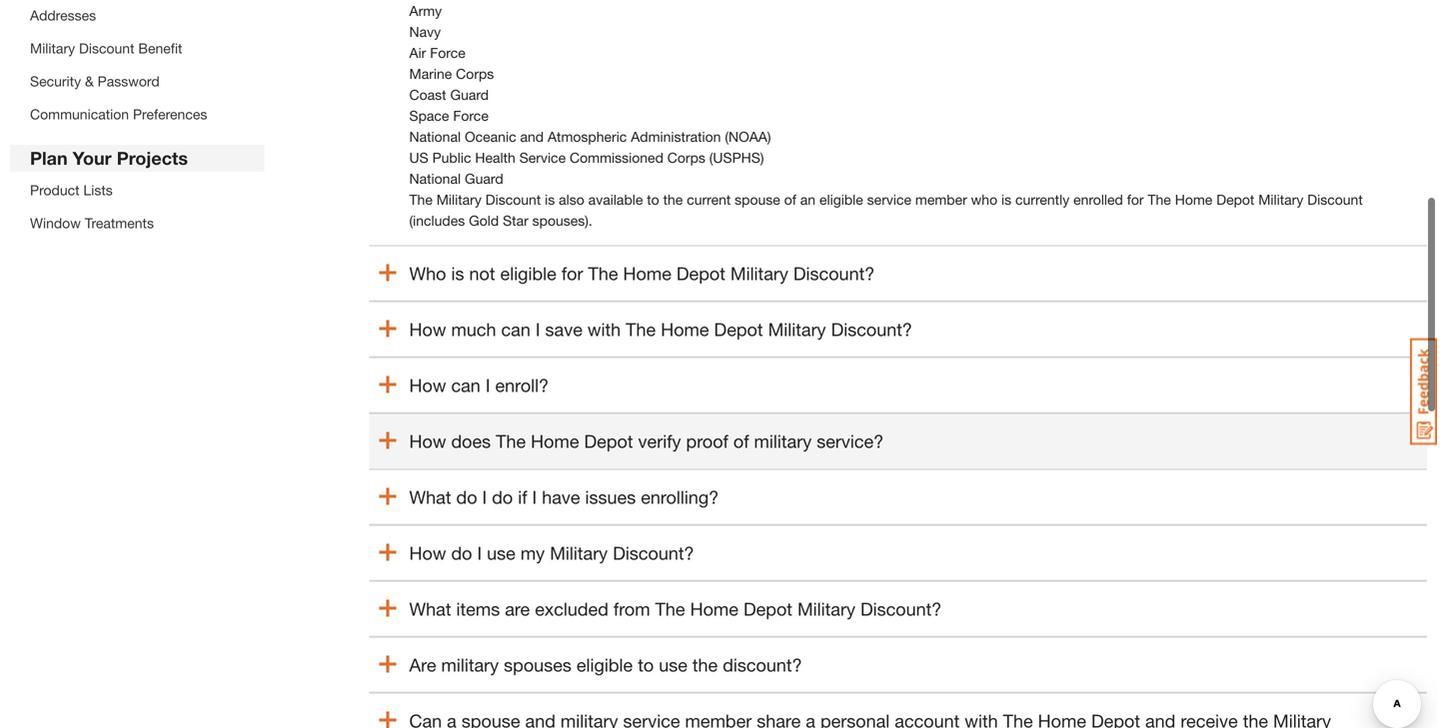 Task type: describe. For each thing, give the bounding box(es) containing it.
window
[[30, 215, 81, 231]]

atmospheric
[[548, 129, 627, 145]]

can inside dropdown button
[[451, 375, 481, 396]]

army
[[409, 3, 442, 19]]

depot inside dropdown button
[[584, 431, 633, 452]]

the inside dropdown button
[[496, 431, 526, 452]]

product
[[30, 182, 80, 198]]

i for enroll?
[[486, 375, 490, 396]]

home up how much can i save with the home depot military discount?
[[623, 263, 672, 285]]

communication preferences link
[[30, 106, 207, 122]]

1 vertical spatial guard
[[465, 171, 503, 187]]

window treatments
[[30, 215, 154, 231]]

1 vertical spatial force
[[453, 108, 489, 124]]

army navy air force marine corps coast guard space force national oceanic and atmospheric administration (noaa) us public health service commissioned corps (usphs) national guard the military discount is also available to the current spouse of an eligible service member who is currently enrolled for the home depot military discount (includes gold star spouses).
[[409, 3, 1363, 229]]

have
[[542, 487, 580, 508]]

are
[[409, 655, 436, 676]]

1 horizontal spatial discount
[[486, 192, 541, 208]]

verify
[[638, 431, 681, 452]]

security & password
[[30, 73, 160, 89]]

&
[[85, 73, 94, 89]]

commissioned
[[570, 150, 664, 166]]

how much can i save with the home depot military discount?
[[409, 319, 913, 340]]

spouses).
[[532, 213, 593, 229]]

how can i enroll?
[[409, 375, 549, 396]]

proof
[[686, 431, 729, 452]]

air
[[409, 45, 426, 61]]

and
[[520, 129, 544, 145]]

home inside dropdown button
[[690, 599, 739, 620]]

my
[[521, 543, 545, 564]]

much
[[451, 319, 496, 340]]

2 horizontal spatial discount
[[1308, 192, 1363, 208]]

use inside "dropdown button"
[[659, 655, 688, 676]]

how can i enroll? button
[[369, 357, 1428, 413]]

are military spouses eligible to use the discount?
[[409, 655, 802, 676]]

currently
[[1016, 192, 1070, 208]]

addresses link
[[30, 7, 96, 23]]

window treatments link
[[30, 215, 154, 231]]

what do i do if i have issues enrolling?
[[409, 487, 719, 508]]

the up (includes
[[409, 192, 433, 208]]

use inside dropdown button
[[487, 543, 516, 564]]

current
[[687, 192, 731, 208]]

who
[[409, 263, 446, 285]]

how do i use my military discount?
[[409, 543, 694, 564]]

military inside dropdown button
[[754, 431, 812, 452]]

i for use
[[477, 543, 482, 564]]

gold
[[469, 213, 499, 229]]

can inside dropdown button
[[501, 319, 531, 340]]

discount? up are military spouses eligible to use the discount? "dropdown button"
[[861, 599, 942, 620]]

from
[[614, 599, 650, 620]]

us
[[409, 150, 429, 166]]

password
[[98, 73, 160, 89]]

eligible inside army navy air force marine corps coast guard space force national oceanic and atmospheric administration (noaa) us public health service commissioned corps (usphs) national guard the military discount is also available to the current spouse of an eligible service member who is currently enrolled for the home depot military discount (includes gold star spouses).
[[820, 192, 864, 208]]

also
[[559, 192, 585, 208]]

available
[[588, 192, 643, 208]]

preferences
[[133, 106, 207, 122]]

discount? down an
[[794, 263, 875, 285]]

spouses
[[504, 655, 572, 676]]

is inside dropdown button
[[451, 263, 464, 285]]

home down the who is not eligible for the home depot military discount?
[[661, 319, 709, 340]]

to inside "dropdown button"
[[638, 655, 654, 676]]

security
[[30, 73, 81, 89]]

are
[[505, 599, 530, 620]]

coast
[[409, 87, 446, 103]]

with
[[588, 319, 621, 340]]

are military spouses eligible to use the discount? button
[[369, 637, 1428, 693]]

discount? up how can i enroll? dropdown button
[[831, 319, 913, 340]]

what for what do i do if i have issues enrolling?
[[409, 487, 451, 508]]

service?
[[817, 431, 884, 452]]

i inside dropdown button
[[536, 319, 540, 340]]

how does the home depot verify proof of military service?
[[409, 431, 884, 452]]

to inside army navy air force marine corps coast guard space force national oceanic and atmospheric administration (noaa) us public health service commissioned corps (usphs) national guard the military discount is also available to the current spouse of an eligible service member who is currently enrolled for the home depot military discount (includes gold star spouses).
[[647, 192, 660, 208]]

military discount benefit
[[30, 40, 182, 56]]

enrolled
[[1074, 192, 1124, 208]]

0 vertical spatial force
[[430, 45, 466, 61]]

what items are excluded from the home depot military discount? button
[[369, 581, 1428, 637]]

the right with
[[626, 319, 656, 340]]

addresses
[[30, 7, 96, 23]]

do for do
[[456, 487, 477, 508]]

member
[[916, 192, 967, 208]]

how does the home depot verify proof of military service? button
[[369, 413, 1428, 469]]

who is not eligible for the home depot military discount?
[[409, 263, 875, 285]]

enroll?
[[495, 375, 549, 396]]

spouse
[[735, 192, 781, 208]]



Task type: vqa. For each thing, say whether or not it's contained in the screenshot.
I
yes



Task type: locate. For each thing, give the bounding box(es) containing it.
1 vertical spatial what
[[409, 599, 451, 620]]

0 vertical spatial what
[[409, 487, 451, 508]]

eligible for who is not eligible for the home depot military discount?
[[500, 263, 557, 285]]

home up discount?
[[690, 599, 739, 620]]

3 how from the top
[[409, 431, 446, 452]]

0 vertical spatial guard
[[450, 87, 489, 103]]

what down the does
[[409, 487, 451, 508]]

1 horizontal spatial use
[[659, 655, 688, 676]]

guard
[[450, 87, 489, 103], [465, 171, 503, 187]]

how for how do i use my military discount?
[[409, 543, 446, 564]]

administration
[[631, 129, 721, 145]]

what items are excluded from the home depot military discount?
[[409, 599, 942, 620]]

0 horizontal spatial discount
[[79, 40, 134, 56]]

0 horizontal spatial eligible
[[500, 263, 557, 285]]

who
[[971, 192, 998, 208]]

0 horizontal spatial is
[[451, 263, 464, 285]]

for inside army navy air force marine corps coast guard space force national oceanic and atmospheric administration (noaa) us public health service commissioned corps (usphs) national guard the military discount is also available to the current spouse of an eligible service member who is currently enrolled for the home depot military discount (includes gold star spouses).
[[1127, 192, 1144, 208]]

to
[[647, 192, 660, 208], [638, 655, 654, 676]]

home inside army navy air force marine corps coast guard space force national oceanic and atmospheric administration (noaa) us public health service commissioned corps (usphs) national guard the military discount is also available to the current spouse of an eligible service member who is currently enrolled for the home depot military discount (includes gold star spouses).
[[1175, 192, 1213, 208]]

0 vertical spatial use
[[487, 543, 516, 564]]

1 vertical spatial the
[[693, 655, 718, 676]]

can left enroll?
[[451, 375, 481, 396]]

is left not
[[451, 263, 464, 285]]

home right enrolled on the right top
[[1175, 192, 1213, 208]]

depot
[[1217, 192, 1255, 208], [677, 263, 726, 285], [714, 319, 763, 340], [584, 431, 633, 452], [744, 599, 793, 620]]

0 vertical spatial military
[[754, 431, 812, 452]]

of inside dropdown button
[[734, 431, 749, 452]]

eligible right an
[[820, 192, 864, 208]]

the inside "dropdown button"
[[693, 655, 718, 676]]

of left an
[[784, 192, 797, 208]]

use down what items are excluded from the home depot military discount?
[[659, 655, 688, 676]]

i right if
[[532, 487, 537, 508]]

0 vertical spatial can
[[501, 319, 531, 340]]

of inside army navy air force marine corps coast guard space force national oceanic and atmospheric administration (noaa) us public health service commissioned corps (usphs) national guard the military discount is also available to the current spouse of an eligible service member who is currently enrolled for the home depot military discount (includes gold star spouses).
[[784, 192, 797, 208]]

the up with
[[588, 263, 618, 285]]

what
[[409, 487, 451, 508], [409, 599, 451, 620]]

can
[[501, 319, 531, 340], [451, 375, 481, 396]]

i left if
[[482, 487, 487, 508]]

home
[[1175, 192, 1213, 208], [623, 263, 672, 285], [661, 319, 709, 340], [531, 431, 579, 452], [690, 599, 739, 620]]

product lists
[[30, 182, 113, 198]]

1 horizontal spatial military
[[754, 431, 812, 452]]

discount? up from
[[613, 543, 694, 564]]

i
[[536, 319, 540, 340], [486, 375, 490, 396], [482, 487, 487, 508], [532, 487, 537, 508], [477, 543, 482, 564]]

1 horizontal spatial of
[[784, 192, 797, 208]]

0 vertical spatial corps
[[456, 66, 494, 82]]

0 horizontal spatial can
[[451, 375, 481, 396]]

do
[[456, 487, 477, 508], [492, 487, 513, 508], [451, 543, 472, 564]]

i left save on the top left of the page
[[536, 319, 540, 340]]

feedback link image
[[1411, 338, 1438, 446]]

use
[[487, 543, 516, 564], [659, 655, 688, 676]]

the right the does
[[496, 431, 526, 452]]

corps right marine
[[456, 66, 494, 82]]

1 horizontal spatial is
[[545, 192, 555, 208]]

2 horizontal spatial is
[[1002, 192, 1012, 208]]

the right enrolled on the right top
[[1148, 192, 1171, 208]]

corps down the "administration" at the top of the page
[[668, 150, 706, 166]]

national down us at top left
[[409, 171, 461, 187]]

how
[[409, 319, 446, 340], [409, 375, 446, 396], [409, 431, 446, 452], [409, 543, 446, 564]]

guard down health
[[465, 171, 503, 187]]

national
[[409, 129, 461, 145], [409, 171, 461, 187]]

the left current
[[663, 192, 683, 208]]

the left discount?
[[693, 655, 718, 676]]

public
[[432, 150, 471, 166]]

what left "items"
[[409, 599, 451, 620]]

force up the oceanic
[[453, 108, 489, 124]]

1 vertical spatial of
[[734, 431, 749, 452]]

how for how can i enroll?
[[409, 375, 446, 396]]

if
[[518, 487, 527, 508]]

military inside "dropdown button"
[[441, 655, 499, 676]]

communication
[[30, 106, 129, 122]]

guard right the coast
[[450, 87, 489, 103]]

issues
[[585, 487, 636, 508]]

i for do
[[482, 487, 487, 508]]

1 horizontal spatial eligible
[[577, 655, 633, 676]]

what do i do if i have issues enrolling? button
[[369, 469, 1428, 525]]

to down from
[[638, 655, 654, 676]]

4 how from the top
[[409, 543, 446, 564]]

force up marine
[[430, 45, 466, 61]]

1 vertical spatial eligible
[[500, 263, 557, 285]]

the
[[409, 192, 433, 208], [1148, 192, 1171, 208], [588, 263, 618, 285], [626, 319, 656, 340], [496, 431, 526, 452], [655, 599, 685, 620]]

does
[[451, 431, 491, 452]]

0 vertical spatial the
[[663, 192, 683, 208]]

1 vertical spatial corps
[[668, 150, 706, 166]]

depot inside dropdown button
[[744, 599, 793, 620]]

home inside dropdown button
[[531, 431, 579, 452]]

eligible down from
[[577, 655, 633, 676]]

1 horizontal spatial can
[[501, 319, 531, 340]]

1 vertical spatial can
[[451, 375, 481, 396]]

the inside dropdown button
[[655, 599, 685, 620]]

use left my
[[487, 543, 516, 564]]

service
[[520, 150, 566, 166]]

for right enrolled on the right top
[[1127, 192, 1144, 208]]

how inside dropdown button
[[409, 319, 446, 340]]

is left also
[[545, 192, 555, 208]]

treatments
[[85, 215, 154, 231]]

military
[[754, 431, 812, 452], [441, 655, 499, 676]]

what for what items are excluded from the home depot military discount?
[[409, 599, 451, 620]]

oceanic
[[465, 129, 516, 145]]

enrolling?
[[641, 487, 719, 508]]

(noaa)
[[725, 129, 771, 145]]

an
[[801, 192, 816, 208]]

do for use
[[451, 543, 472, 564]]

the
[[663, 192, 683, 208], [693, 655, 718, 676]]

0 vertical spatial national
[[409, 129, 461, 145]]

product lists link
[[30, 182, 113, 198]]

discount
[[79, 40, 134, 56], [486, 192, 541, 208], [1308, 192, 1363, 208]]

0 horizontal spatial of
[[734, 431, 749, 452]]

military discount benefit link
[[30, 40, 182, 56]]

space
[[409, 108, 449, 124]]

star
[[503, 213, 529, 229]]

military right are
[[441, 655, 499, 676]]

your
[[73, 147, 112, 169]]

2 national from the top
[[409, 171, 461, 187]]

0 horizontal spatial the
[[663, 192, 683, 208]]

home up have
[[531, 431, 579, 452]]

how much can i save with the home depot military discount? button
[[369, 301, 1428, 357]]

2 vertical spatial eligible
[[577, 655, 633, 676]]

eligible right not
[[500, 263, 557, 285]]

1 vertical spatial for
[[562, 263, 583, 285]]

for
[[1127, 192, 1144, 208], [562, 263, 583, 285]]

security & password link
[[30, 73, 160, 89]]

for inside the "who is not eligible for the home depot military discount?" dropdown button
[[562, 263, 583, 285]]

communication preferences
[[30, 106, 207, 122]]

1 national from the top
[[409, 129, 461, 145]]

eligible for are military spouses eligible to use the discount?
[[577, 655, 633, 676]]

how do i use my military discount? button
[[369, 525, 1428, 581]]

how for how much can i save with the home depot military discount?
[[409, 319, 446, 340]]

1 horizontal spatial corps
[[668, 150, 706, 166]]

1 how from the top
[[409, 319, 446, 340]]

projects
[[117, 147, 188, 169]]

eligible inside dropdown button
[[500, 263, 557, 285]]

depot inside army navy air force marine corps coast guard space force national oceanic and atmospheric administration (noaa) us public health service commissioned corps (usphs) national guard the military discount is also available to the current spouse of an eligible service member who is currently enrolled for the home depot military discount (includes gold star spouses).
[[1217, 192, 1255, 208]]

military left service?
[[754, 431, 812, 452]]

navy
[[409, 24, 441, 40]]

plan your projects
[[30, 147, 188, 169]]

not
[[469, 263, 495, 285]]

0 horizontal spatial corps
[[456, 66, 494, 82]]

discount?
[[794, 263, 875, 285], [831, 319, 913, 340], [613, 543, 694, 564], [861, 599, 942, 620]]

marine
[[409, 66, 452, 82]]

force
[[430, 45, 466, 61], [453, 108, 489, 124]]

the right from
[[655, 599, 685, 620]]

0 horizontal spatial use
[[487, 543, 516, 564]]

(usphs)
[[710, 150, 764, 166]]

0 horizontal spatial for
[[562, 263, 583, 285]]

is
[[545, 192, 555, 208], [1002, 192, 1012, 208], [451, 263, 464, 285]]

save
[[545, 319, 583, 340]]

the inside army navy air force marine corps coast guard space force national oceanic and atmospheric administration (noaa) us public health service commissioned corps (usphs) national guard the military discount is also available to the current spouse of an eligible service member who is currently enrolled for the home depot military discount (includes gold star spouses).
[[663, 192, 683, 208]]

excluded
[[535, 599, 609, 620]]

(includes
[[409, 213, 465, 229]]

benefit
[[138, 40, 182, 56]]

of
[[784, 192, 797, 208], [734, 431, 749, 452]]

1 vertical spatial military
[[441, 655, 499, 676]]

1 vertical spatial to
[[638, 655, 654, 676]]

national down space
[[409, 129, 461, 145]]

0 vertical spatial for
[[1127, 192, 1144, 208]]

2 horizontal spatial eligible
[[820, 192, 864, 208]]

service
[[867, 192, 912, 208]]

how for how does the home depot verify proof of military service?
[[409, 431, 446, 452]]

discount?
[[723, 655, 802, 676]]

health
[[475, 150, 516, 166]]

1 vertical spatial use
[[659, 655, 688, 676]]

plan
[[30, 147, 68, 169]]

2 what from the top
[[409, 599, 451, 620]]

to right the available
[[647, 192, 660, 208]]

of right proof
[[734, 431, 749, 452]]

2 how from the top
[[409, 375, 446, 396]]

items
[[456, 599, 500, 620]]

1 what from the top
[[409, 487, 451, 508]]

lists
[[83, 182, 113, 198]]

0 vertical spatial eligible
[[820, 192, 864, 208]]

eligible inside "dropdown button"
[[577, 655, 633, 676]]

1 horizontal spatial the
[[693, 655, 718, 676]]

0 vertical spatial of
[[784, 192, 797, 208]]

for down spouses).
[[562, 263, 583, 285]]

i left enroll?
[[486, 375, 490, 396]]

can right much
[[501, 319, 531, 340]]

0 horizontal spatial military
[[441, 655, 499, 676]]

how inside dropdown button
[[409, 431, 446, 452]]

0 vertical spatial to
[[647, 192, 660, 208]]

is right who on the top of the page
[[1002, 192, 1012, 208]]

i left my
[[477, 543, 482, 564]]

1 horizontal spatial for
[[1127, 192, 1144, 208]]

1 vertical spatial national
[[409, 171, 461, 187]]

who is not eligible for the home depot military discount? button
[[369, 246, 1428, 301]]



